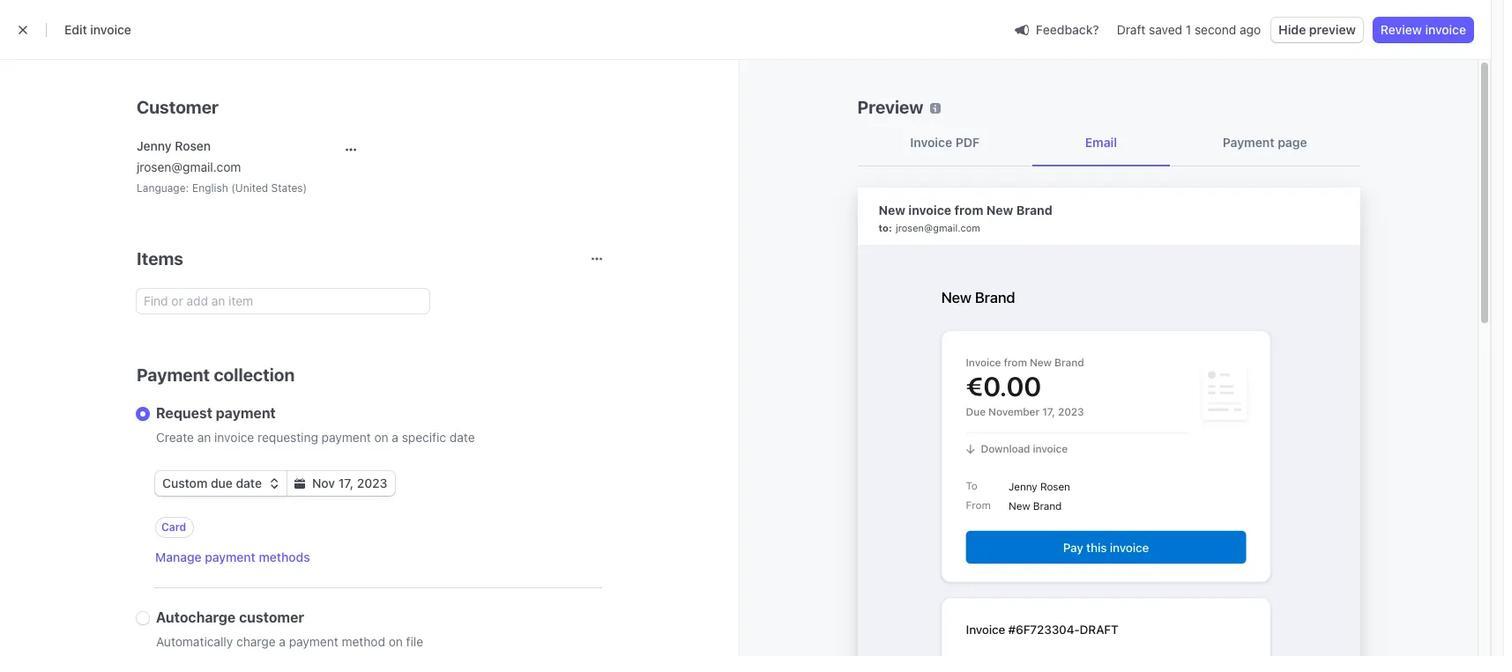 Task type: locate. For each thing, give the bounding box(es) containing it.
invoice inside button
[[1425, 22, 1466, 37]]

a inside the request payment create an invoice requesting payment on a specific date
[[392, 430, 399, 445]]

invoice right the edit on the left top
[[90, 22, 131, 37]]

0 horizontal spatial jrosen@gmail.com
[[137, 160, 241, 175]]

0 horizontal spatial date
[[236, 476, 262, 491]]

payment left page
[[1223, 135, 1275, 150]]

0 horizontal spatial new
[[879, 203, 905, 218]]

1 horizontal spatial jrosen@gmail.com
[[896, 222, 980, 234]]

date right due
[[236, 476, 262, 491]]

on left "specific"
[[374, 430, 388, 445]]

ago
[[1240, 22, 1261, 37]]

invoice right the review
[[1425, 22, 1466, 37]]

payment for payment page
[[1223, 135, 1275, 150]]

invoice for edit
[[90, 22, 131, 37]]

invoice left from
[[909, 203, 951, 218]]

1 vertical spatial payment
[[137, 365, 210, 385]]

pdf
[[956, 135, 980, 150]]

1 horizontal spatial svg image
[[295, 479, 305, 489]]

2 new from the left
[[986, 203, 1013, 218]]

svg image inside nov 17, 2023 button
[[295, 479, 305, 489]]

english
[[192, 182, 228, 195]]

1 horizontal spatial a
[[392, 430, 399, 445]]

1 vertical spatial on
[[389, 635, 403, 650]]

1 vertical spatial a
[[279, 635, 286, 650]]

jrosen@gmail.com down from
[[896, 222, 980, 234]]

review invoice button
[[1374, 18, 1473, 42]]

0 vertical spatial date
[[450, 430, 475, 445]]

0 vertical spatial jrosen@gmail.com
[[137, 160, 241, 175]]

preview
[[1309, 22, 1356, 37]]

tab list containing invoice pdf
[[857, 120, 1360, 167]]

invoice inside new invoice from new brand to : jrosen@gmail.com
[[909, 203, 951, 218]]

payment down customer
[[289, 635, 338, 650]]

hide
[[1279, 22, 1306, 37]]

0 horizontal spatial payment
[[137, 365, 210, 385]]

new invoice from new brand to : jrosen@gmail.com
[[879, 203, 1053, 234]]

jrosen@gmail.com inside jenny rosen jrosen@gmail.com language: english (united states)
[[137, 160, 241, 175]]

invoice pdf
[[910, 135, 980, 150]]

an
[[197, 430, 211, 445]]

:
[[889, 222, 892, 234]]

edit
[[64, 22, 87, 37]]

payment up 17,
[[322, 430, 371, 445]]

0 horizontal spatial a
[[279, 635, 286, 650]]

payment up request
[[137, 365, 210, 385]]

jrosen@gmail.com down rosen
[[137, 160, 241, 175]]

payment right manage
[[205, 550, 256, 565]]

1 horizontal spatial new
[[986, 203, 1013, 218]]

a right "charge"
[[279, 635, 286, 650]]

review
[[1381, 22, 1422, 37]]

1 horizontal spatial payment
[[1223, 135, 1275, 150]]

invoice inside the request payment create an invoice requesting payment on a specific date
[[214, 430, 254, 445]]

rosen
[[175, 138, 211, 153]]

hide preview
[[1279, 22, 1356, 37]]

0 vertical spatial on
[[374, 430, 388, 445]]

page
[[1278, 135, 1307, 150]]

1 vertical spatial jrosen@gmail.com
[[896, 222, 980, 234]]

a
[[392, 430, 399, 445], [279, 635, 286, 650]]

draft
[[1117, 22, 1146, 37]]

on inside the request payment create an invoice requesting payment on a specific date
[[374, 430, 388, 445]]

invoice
[[90, 22, 131, 37], [1425, 22, 1466, 37], [909, 203, 951, 218], [214, 430, 254, 445]]

specific
[[402, 430, 446, 445]]

Find or add an item text field
[[137, 289, 429, 314]]

payment
[[216, 406, 276, 421], [322, 430, 371, 445], [205, 550, 256, 565], [289, 635, 338, 650]]

date
[[450, 430, 475, 445], [236, 476, 262, 491]]

payment inside button
[[205, 550, 256, 565]]

new right from
[[986, 203, 1013, 218]]

nov
[[312, 476, 335, 491]]

on inside autocharge customer automatically charge a payment method on file
[[389, 635, 403, 650]]

(united
[[231, 182, 268, 195]]

states)
[[271, 182, 307, 195]]

custom due date
[[162, 476, 262, 491]]

jrosen@gmail.com
[[137, 160, 241, 175], [896, 222, 980, 234]]

svg image for nov 17, 2023
[[295, 479, 305, 489]]

a left "specific"
[[392, 430, 399, 445]]

file
[[406, 635, 423, 650]]

payment inside tab list
[[1223, 135, 1275, 150]]

svg image
[[346, 145, 356, 155], [269, 479, 280, 489], [295, 479, 305, 489]]

feedback? button
[[1008, 17, 1106, 42]]

0 vertical spatial a
[[392, 430, 399, 445]]

edit invoice
[[64, 22, 131, 37]]

date right "specific"
[[450, 430, 475, 445]]

svg image inside custom due date popup button
[[269, 479, 280, 489]]

new
[[879, 203, 905, 218], [986, 203, 1013, 218]]

on left "file"
[[389, 635, 403, 650]]

tab list
[[857, 120, 1360, 167]]

payment
[[1223, 135, 1275, 150], [137, 365, 210, 385]]

0 horizontal spatial svg image
[[269, 479, 280, 489]]

1
[[1186, 22, 1191, 37]]

0 vertical spatial payment
[[1223, 135, 1275, 150]]

custom
[[162, 476, 207, 491]]

invoice for new
[[909, 203, 951, 218]]

from
[[955, 203, 983, 218]]

to
[[879, 222, 889, 234]]

svg image for custom due date
[[269, 479, 280, 489]]

on
[[374, 430, 388, 445], [389, 635, 403, 650]]

saved
[[1149, 22, 1182, 37]]

payment down collection
[[216, 406, 276, 421]]

create
[[156, 430, 194, 445]]

1 horizontal spatial date
[[450, 430, 475, 445]]

new up ':'
[[879, 203, 905, 218]]

date inside popup button
[[236, 476, 262, 491]]

invoice right an
[[214, 430, 254, 445]]

request payment create an invoice requesting payment on a specific date
[[156, 406, 475, 445]]

1 vertical spatial date
[[236, 476, 262, 491]]



Task type: vqa. For each thing, say whether or not it's contained in the screenshot.
'17,'
yes



Task type: describe. For each thing, give the bounding box(es) containing it.
autocharge
[[156, 610, 236, 626]]

2023
[[357, 476, 388, 491]]

preview
[[857, 97, 923, 117]]

custom due date button
[[155, 472, 287, 496]]

1 new from the left
[[879, 203, 905, 218]]

customer
[[137, 97, 219, 117]]

draft saved 1 second ago
[[1117, 22, 1261, 37]]

jrosen@gmail.com inside new invoice from new brand to : jrosen@gmail.com
[[896, 222, 980, 234]]

jenny
[[137, 138, 172, 153]]

feedback?
[[1036, 22, 1099, 37]]

payment page
[[1223, 135, 1307, 150]]

charge
[[236, 635, 276, 650]]

review invoice
[[1381, 22, 1466, 37]]

nov 17, 2023
[[312, 476, 388, 491]]

invoice
[[910, 135, 952, 150]]

language:
[[137, 182, 189, 195]]

jenny rosen jrosen@gmail.com language: english (united states)
[[137, 138, 307, 195]]

card
[[161, 521, 186, 534]]

nov 17, 2023 button
[[287, 472, 395, 496]]

payment inside autocharge customer automatically charge a payment method on file
[[289, 635, 338, 650]]

payment collection
[[137, 365, 295, 385]]

on for payment
[[374, 430, 388, 445]]

request
[[156, 406, 212, 421]]

manage payment methods button
[[155, 549, 310, 567]]

brand
[[1016, 203, 1053, 218]]

email
[[1085, 135, 1117, 150]]

17,
[[338, 476, 354, 491]]

method
[[342, 635, 385, 650]]

date inside the request payment create an invoice requesting payment on a specific date
[[450, 430, 475, 445]]

on for customer
[[389, 635, 403, 650]]

autocharge customer automatically charge a payment method on file
[[156, 610, 423, 650]]

collection
[[214, 365, 295, 385]]

requesting
[[258, 430, 318, 445]]

a inside autocharge customer automatically charge a payment method on file
[[279, 635, 286, 650]]

second
[[1195, 22, 1236, 37]]

2 horizontal spatial svg image
[[346, 145, 356, 155]]

items
[[137, 249, 183, 269]]

manage
[[155, 550, 202, 565]]

customer
[[239, 610, 304, 626]]

automatically
[[156, 635, 233, 650]]

hide preview button
[[1272, 18, 1363, 42]]

due
[[211, 476, 233, 491]]

methods
[[259, 550, 310, 565]]

payment for payment collection
[[137, 365, 210, 385]]

invoice for review
[[1425, 22, 1466, 37]]

manage payment methods
[[155, 550, 310, 565]]



